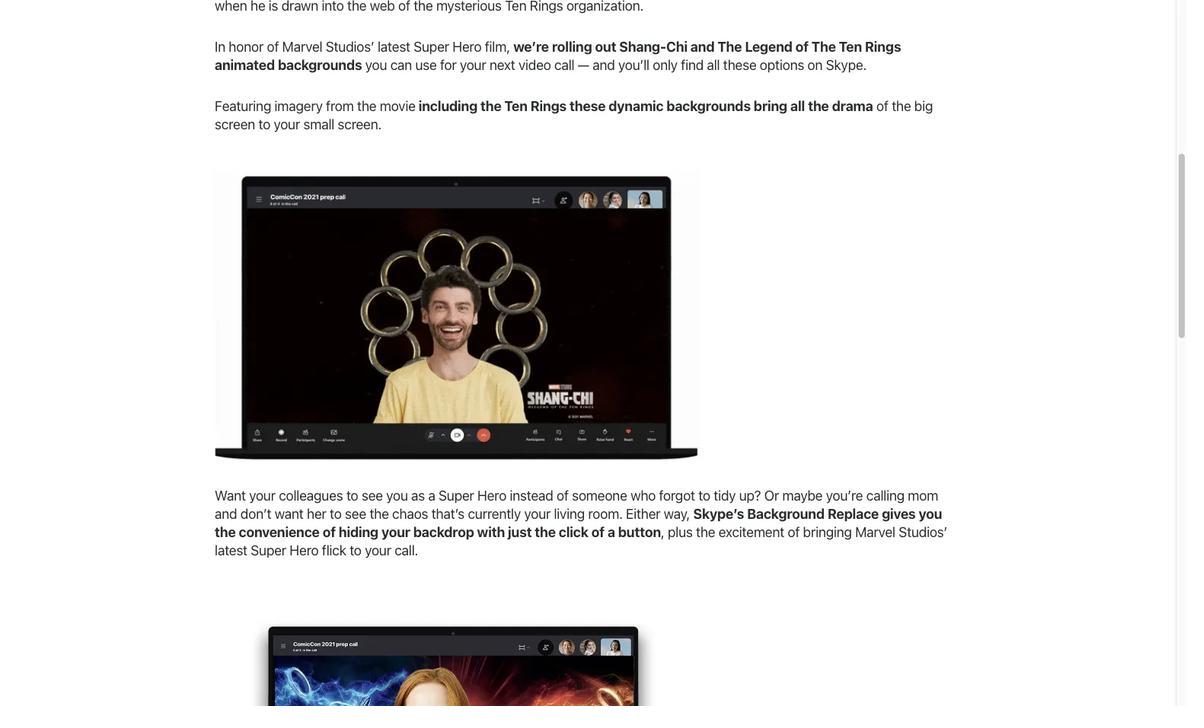 Task type: locate. For each thing, give the bounding box(es) containing it.
0 vertical spatial marvel
[[282, 39, 322, 55]]

and
[[691, 39, 715, 55], [593, 57, 615, 73], [215, 506, 237, 522]]

1 vertical spatial and
[[593, 57, 615, 73]]

these down — on the left of the page
[[570, 98, 606, 114]]

1 vertical spatial backgrounds
[[667, 98, 751, 114]]

skype's
[[693, 506, 744, 522]]

super up 'use'
[[414, 39, 449, 55]]

1 vertical spatial marvel
[[855, 524, 896, 541]]

the left legend
[[718, 39, 742, 55]]

1 horizontal spatial backgrounds
[[667, 98, 751, 114]]

and down the want at the bottom of the page
[[215, 506, 237, 522]]

all
[[707, 57, 720, 73], [791, 98, 805, 114]]

hero
[[453, 39, 482, 55], [478, 488, 507, 504], [290, 542, 319, 559]]

backgrounds down find
[[667, 98, 751, 114]]

next
[[490, 57, 515, 73]]

0 vertical spatial super reaction of lebron in skype image
[[215, 169, 700, 461]]

to down the featuring
[[258, 116, 270, 133]]

of inside , plus the excitement of bringing marvel studios' latest super hero flick to your call.
[[788, 524, 800, 541]]

hero inside want your colleagues to see you as a super hero instead of someone who forgot to tidy up? or maybe you're calling mom and don't want her to see the chaos that's currently your living room. either way,
[[478, 488, 507, 504]]

0 vertical spatial all
[[707, 57, 720, 73]]

0 vertical spatial latest
[[378, 39, 410, 55]]

2 vertical spatial super
[[251, 542, 286, 559]]

1 vertical spatial super reaction of lebron in skype image
[[215, 595, 700, 707]]

animated
[[215, 57, 275, 73]]

to
[[258, 116, 270, 133], [346, 488, 358, 504], [699, 488, 711, 504], [330, 506, 342, 522], [350, 542, 362, 559]]

someone
[[572, 488, 627, 504]]

hero inside , plus the excitement of bringing marvel studios' latest super hero flick to your call.
[[290, 542, 319, 559]]

0 horizontal spatial the
[[718, 39, 742, 55]]

rings down video
[[531, 98, 567, 114]]

the up hiding
[[370, 506, 389, 522]]

your up call.
[[382, 524, 410, 541]]

1 horizontal spatial all
[[791, 98, 805, 114]]

excitement
[[719, 524, 785, 541]]

latest up can at the top left of page
[[378, 39, 410, 55]]

just
[[508, 524, 532, 541]]

the down skype's
[[696, 524, 716, 541]]

marvel
[[282, 39, 322, 55], [855, 524, 896, 541]]

a down room.
[[608, 524, 615, 541]]

of down background
[[788, 524, 800, 541]]

0 horizontal spatial and
[[215, 506, 237, 522]]

latest down "don't"
[[215, 542, 247, 559]]

0 vertical spatial super
[[414, 39, 449, 55]]

hero left flick
[[290, 542, 319, 559]]

imagery
[[275, 98, 323, 114]]

you inside skype's background replace gives you the convenience of hiding your backdrop with just the click of a button
[[919, 506, 942, 522]]

marvel inside , plus the excitement of bringing marvel studios' latest super hero flick to your call.
[[855, 524, 896, 541]]

1 vertical spatial super
[[439, 488, 474, 504]]

1 horizontal spatial a
[[608, 524, 615, 541]]

1 vertical spatial hero
[[478, 488, 507, 504]]

for
[[440, 57, 457, 73]]

1 vertical spatial these
[[570, 98, 606, 114]]

to down hiding
[[350, 542, 362, 559]]

from
[[326, 98, 354, 114]]

in honor of marvel studios' latest super hero film,
[[215, 39, 513, 55]]

hero up currently
[[478, 488, 507, 504]]

rings up skype.
[[865, 39, 901, 55]]

0 horizontal spatial rings
[[531, 98, 567, 114]]

1 horizontal spatial marvel
[[855, 524, 896, 541]]

0 vertical spatial a
[[428, 488, 435, 504]]

you down the in honor of marvel studios' latest super hero film,
[[365, 57, 387, 73]]

of up living
[[557, 488, 569, 504]]

see
[[362, 488, 383, 504], [345, 506, 366, 522]]

and up find
[[691, 39, 715, 55]]

0 vertical spatial studios'
[[326, 39, 374, 55]]

your down the imagery
[[274, 116, 300, 133]]

2 vertical spatial and
[[215, 506, 237, 522]]

ten up skype.
[[839, 39, 862, 55]]

the inside of the big screen to your small screen.
[[892, 98, 911, 114]]

studios' down gives
[[899, 524, 948, 541]]

all for find
[[707, 57, 720, 73]]

forgot
[[659, 488, 695, 504]]

these
[[723, 57, 757, 73], [570, 98, 606, 114]]

in
[[215, 39, 225, 55]]

click
[[559, 524, 589, 541]]

you left as
[[386, 488, 408, 504]]

1 vertical spatial you
[[386, 488, 408, 504]]

legend
[[745, 39, 793, 55]]

currently
[[468, 506, 521, 522]]

hero up for at the left of page
[[453, 39, 482, 55]]

featuring
[[215, 98, 271, 114]]

0 vertical spatial and
[[691, 39, 715, 55]]

1 vertical spatial a
[[608, 524, 615, 541]]

2 vertical spatial hero
[[290, 542, 319, 559]]

replace
[[828, 506, 879, 522]]

1 horizontal spatial these
[[723, 57, 757, 73]]

latest
[[378, 39, 410, 55], [215, 542, 247, 559]]

your up "don't"
[[249, 488, 276, 504]]

rings
[[865, 39, 901, 55], [531, 98, 567, 114]]

ten
[[839, 39, 862, 55], [505, 98, 528, 114]]

1 horizontal spatial the
[[812, 39, 836, 55]]

screen
[[215, 116, 255, 133]]

, plus the excitement of bringing marvel studios' latest super hero flick to your call.
[[215, 524, 948, 559]]

0 vertical spatial hero
[[453, 39, 482, 55]]

and down out
[[593, 57, 615, 73]]

0 horizontal spatial ten
[[505, 98, 528, 114]]

a right as
[[428, 488, 435, 504]]

0 horizontal spatial latest
[[215, 542, 247, 559]]

0 horizontal spatial a
[[428, 488, 435, 504]]

marvel down replace
[[855, 524, 896, 541]]

0 vertical spatial these
[[723, 57, 757, 73]]

big
[[915, 98, 933, 114]]

super up that's
[[439, 488, 474, 504]]

backgrounds
[[278, 57, 362, 73], [667, 98, 751, 114]]

super
[[414, 39, 449, 55], [439, 488, 474, 504], [251, 542, 286, 559]]

the left big
[[892, 98, 911, 114]]

can
[[390, 57, 412, 73]]

of right 'drama'
[[877, 98, 889, 114]]

0 vertical spatial see
[[362, 488, 383, 504]]

you
[[365, 57, 387, 73], [386, 488, 408, 504], [919, 506, 942, 522]]

0 vertical spatial ten
[[839, 39, 862, 55]]

0 vertical spatial backgrounds
[[278, 57, 362, 73]]

0 horizontal spatial all
[[707, 57, 720, 73]]

the
[[718, 39, 742, 55], [812, 39, 836, 55]]

0 vertical spatial rings
[[865, 39, 901, 55]]

1 horizontal spatial rings
[[865, 39, 901, 55]]

the up on
[[812, 39, 836, 55]]

super reaction of lebron in skype image
[[215, 169, 700, 461], [215, 595, 700, 707]]

super inside , plus the excitement of bringing marvel studios' latest super hero flick to your call.
[[251, 542, 286, 559]]

super inside want your colleagues to see you as a super hero instead of someone who forgot to tidy up? or maybe you're calling mom and don't want her to see the chaos that's currently your living room. either way,
[[439, 488, 474, 504]]

chaos
[[392, 506, 428, 522]]

ten down next
[[505, 98, 528, 114]]

studios'
[[326, 39, 374, 55], [899, 524, 948, 541]]

0 horizontal spatial backgrounds
[[278, 57, 362, 73]]

super down convenience
[[251, 542, 286, 559]]

the down next
[[481, 98, 502, 114]]

you're
[[826, 488, 863, 504]]

your inside skype's background replace gives you the convenience of hiding your backdrop with just the click of a button
[[382, 524, 410, 541]]

1 horizontal spatial studios'
[[899, 524, 948, 541]]

skype.
[[826, 57, 867, 73]]

1 vertical spatial studios'
[[899, 524, 948, 541]]

you can use for your next video call — and you'll only find all these options on skype.
[[362, 57, 867, 73]]

1 vertical spatial ten
[[505, 98, 528, 114]]

your down hiding
[[365, 542, 391, 559]]

on
[[808, 57, 823, 73]]

2 horizontal spatial and
[[691, 39, 715, 55]]

studios' up 'from'
[[326, 39, 374, 55]]

hiding
[[339, 524, 379, 541]]

1 vertical spatial all
[[791, 98, 805, 114]]

of right honor
[[267, 39, 279, 55]]

0 horizontal spatial marvel
[[282, 39, 322, 55]]

backgrounds up 'from'
[[278, 57, 362, 73]]

a
[[428, 488, 435, 504], [608, 524, 615, 541]]

the
[[357, 98, 377, 114], [481, 98, 502, 114], [808, 98, 829, 114], [892, 98, 911, 114], [370, 506, 389, 522], [215, 524, 236, 541], [535, 524, 556, 541], [696, 524, 716, 541]]

1 horizontal spatial ten
[[839, 39, 862, 55]]

2 vertical spatial you
[[919, 506, 942, 522]]

chi
[[666, 39, 688, 55]]

you down mom
[[919, 506, 942, 522]]

1 horizontal spatial and
[[593, 57, 615, 73]]

who
[[631, 488, 656, 504]]

we're
[[513, 39, 549, 55]]

either
[[626, 506, 661, 522]]

and inside we're rolling out shang-chi and the legend of the ten rings animated backgrounds
[[691, 39, 715, 55]]

your
[[460, 57, 486, 73], [274, 116, 300, 133], [249, 488, 276, 504], [524, 506, 551, 522], [382, 524, 410, 541], [365, 542, 391, 559]]

these down legend
[[723, 57, 757, 73]]

all right bring
[[791, 98, 805, 114]]

of the big screen to your small screen.
[[215, 98, 933, 133]]

marvel right honor
[[282, 39, 322, 55]]

of up on
[[796, 39, 809, 55]]

call
[[554, 57, 575, 73]]

0 horizontal spatial studios'
[[326, 39, 374, 55]]

1 vertical spatial latest
[[215, 542, 247, 559]]

screen.
[[338, 116, 382, 133]]

—
[[578, 57, 589, 73]]

all right find
[[707, 57, 720, 73]]



Task type: describe. For each thing, give the bounding box(es) containing it.
gives
[[882, 506, 916, 522]]

shang-
[[619, 39, 666, 55]]

video
[[519, 57, 551, 73]]

living
[[554, 506, 585, 522]]

2 the from the left
[[812, 39, 836, 55]]

and inside want your colleagues to see you as a super hero instead of someone who forgot to tidy up? or maybe you're calling mom and don't want her to see the chaos that's currently your living room. either way,
[[215, 506, 237, 522]]

colleagues
[[279, 488, 343, 504]]

1 horizontal spatial latest
[[378, 39, 410, 55]]

your inside of the big screen to your small screen.
[[274, 116, 300, 133]]

find
[[681, 57, 704, 73]]

,
[[661, 524, 665, 541]]

skype's background replace gives you the convenience of hiding your backdrop with just the click of a button
[[215, 506, 942, 541]]

the down the want at the bottom of the page
[[215, 524, 236, 541]]

a inside skype's background replace gives you the convenience of hiding your backdrop with just the click of a button
[[608, 524, 615, 541]]

flick
[[322, 542, 346, 559]]

want
[[275, 506, 304, 522]]

background
[[747, 506, 825, 522]]

her
[[307, 506, 327, 522]]

the up "screen."
[[357, 98, 377, 114]]

want your colleagues to see you as a super hero instead of someone who forgot to tidy up? or maybe you're calling mom and don't want her to see the chaos that's currently your living room. either way,
[[215, 488, 938, 522]]

want
[[215, 488, 246, 504]]

including
[[419, 98, 478, 114]]

as
[[411, 488, 425, 504]]

drama
[[832, 98, 873, 114]]

out
[[595, 39, 616, 55]]

convenience
[[239, 524, 320, 541]]

0 horizontal spatial these
[[570, 98, 606, 114]]

button
[[618, 524, 661, 541]]

rolling
[[552, 39, 592, 55]]

to inside of the big screen to your small screen.
[[258, 116, 270, 133]]

of inside we're rolling out shang-chi and the legend of the ten rings animated backgrounds
[[796, 39, 809, 55]]

1 vertical spatial see
[[345, 506, 366, 522]]

dynamic
[[609, 98, 664, 114]]

honor
[[229, 39, 264, 55]]

of down room.
[[592, 524, 605, 541]]

backdrop
[[413, 524, 474, 541]]

the inside want your colleagues to see you as a super hero instead of someone who forgot to tidy up? or maybe you're calling mom and don't want her to see the chaos that's currently your living room. either way,
[[370, 506, 389, 522]]

up?
[[739, 488, 761, 504]]

don't
[[241, 506, 271, 522]]

1 the from the left
[[718, 39, 742, 55]]

the left 'drama'
[[808, 98, 829, 114]]

to up hiding
[[346, 488, 358, 504]]

your right for at the left of page
[[460, 57, 486, 73]]

the right just
[[535, 524, 556, 541]]

of up flick
[[323, 524, 336, 541]]

options
[[760, 57, 804, 73]]

your inside , plus the excitement of bringing marvel studios' latest super hero flick to your call.
[[365, 542, 391, 559]]

call.
[[395, 542, 418, 559]]

bring
[[754, 98, 788, 114]]

use
[[415, 57, 437, 73]]

ten inside we're rolling out shang-chi and the legend of the ten rings animated backgrounds
[[839, 39, 862, 55]]

instead
[[510, 488, 553, 504]]

maybe
[[783, 488, 823, 504]]

you inside want your colleagues to see you as a super hero instead of someone who forgot to tidy up? or maybe you're calling mom and don't want her to see the chaos that's currently your living room. either way,
[[386, 488, 408, 504]]

we're rolling out shang-chi and the legend of the ten rings animated backgrounds
[[215, 39, 901, 73]]

studios' inside , plus the excitement of bringing marvel studios' latest super hero flick to your call.
[[899, 524, 948, 541]]

movie
[[380, 98, 416, 114]]

rings inside we're rolling out shang-chi and the legend of the ten rings animated backgrounds
[[865, 39, 901, 55]]

small
[[303, 116, 334, 133]]

that's
[[432, 506, 465, 522]]

with
[[477, 524, 505, 541]]

of inside want your colleagues to see you as a super hero instead of someone who forgot to tidy up? or maybe you're calling mom and don't want her to see the chaos that's currently your living room. either way,
[[557, 488, 569, 504]]

bringing
[[803, 524, 852, 541]]

1 vertical spatial rings
[[531, 98, 567, 114]]

plus
[[668, 524, 693, 541]]

to right her
[[330, 506, 342, 522]]

backgrounds inside we're rolling out shang-chi and the legend of the ten rings animated backgrounds
[[278, 57, 362, 73]]

room.
[[588, 506, 623, 522]]

latest inside , plus the excitement of bringing marvel studios' latest super hero flick to your call.
[[215, 542, 247, 559]]

tidy
[[714, 488, 736, 504]]

mom
[[908, 488, 938, 504]]

all for bring
[[791, 98, 805, 114]]

your down instead
[[524, 506, 551, 522]]

or
[[764, 488, 779, 504]]

the inside , plus the excitement of bringing marvel studios' latest super hero flick to your call.
[[696, 524, 716, 541]]

way,
[[664, 506, 690, 522]]

0 vertical spatial you
[[365, 57, 387, 73]]

of inside of the big screen to your small screen.
[[877, 98, 889, 114]]

film,
[[485, 39, 510, 55]]

only
[[653, 57, 678, 73]]

calling
[[867, 488, 905, 504]]

you'll
[[618, 57, 650, 73]]

2 super reaction of lebron in skype image from the top
[[215, 595, 700, 707]]

featuring imagery from the movie including the ten rings these dynamic backgrounds bring all the drama
[[215, 98, 873, 114]]

to inside , plus the excitement of bringing marvel studios' latest super hero flick to your call.
[[350, 542, 362, 559]]

1 super reaction of lebron in skype image from the top
[[215, 169, 700, 461]]

a inside want your colleagues to see you as a super hero instead of someone who forgot to tidy up? or maybe you're calling mom and don't want her to see the chaos that's currently your living room. either way,
[[428, 488, 435, 504]]

to left tidy
[[699, 488, 711, 504]]



Task type: vqa. For each thing, say whether or not it's contained in the screenshot.
incoming
no



